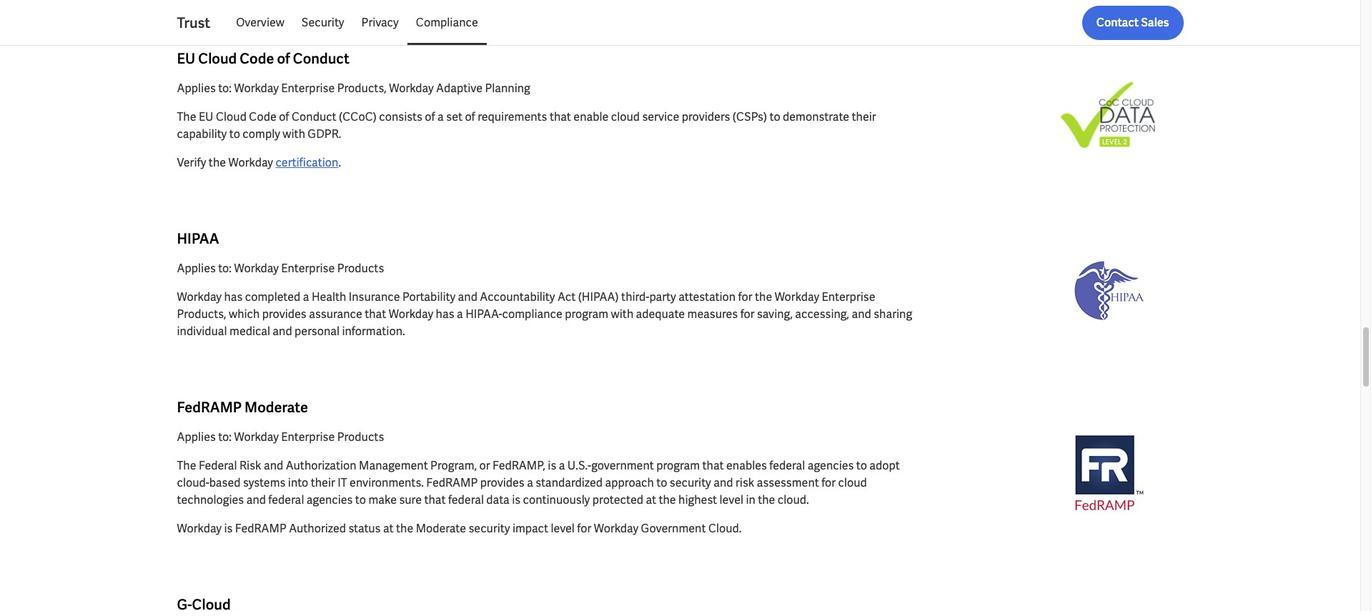Task type: vqa. For each thing, say whether or not it's contained in the screenshot.
rightmost The With
yes



Task type: describe. For each thing, give the bounding box(es) containing it.
workday is fedramp authorized status at the moderate security impact level for workday government cloud.
[[177, 521, 742, 536]]

and up systems
[[264, 458, 283, 473]]

0 horizontal spatial is
[[224, 521, 233, 536]]

into
[[288, 475, 308, 491]]

level inside the federal risk and authorization management program, or fedramp, is a u.s.-government program that enables federal agencies to adopt cloud-based systems into their it environments. fedramp provides a standardized approach to security and risk assessment for cloud technologies and federal agencies to make sure that federal data is continuously protected at the highest level in the cloud.
[[720, 493, 744, 508]]

applies to: workday enterprise products for fedramp moderate
[[177, 430, 384, 445]]

and left risk
[[714, 475, 733, 491]]

risk
[[736, 475, 755, 491]]

to: for hipaa
[[218, 261, 232, 276]]

to: for fedramp moderate
[[218, 430, 232, 445]]

status
[[349, 521, 381, 536]]

information.
[[342, 324, 405, 339]]

and up the hipaa-
[[458, 290, 478, 305]]

for right attestation
[[738, 290, 753, 305]]

enterprise for hipaa
[[281, 261, 335, 276]]

.
[[338, 155, 341, 170]]

measures
[[688, 307, 738, 322]]

0 vertical spatial cloud
[[198, 49, 237, 68]]

with inside workday has completed a health insurance portability and accountability act (hipaa) third-party attestation for the workday enterprise products, which provides assurance that workday has a hipaa-compliance program with adequate measures for saving, accessing, and sharing individual medical and personal information.
[[611, 307, 634, 322]]

party
[[650, 290, 676, 305]]

cloud.
[[709, 521, 742, 536]]

portability
[[403, 290, 456, 305]]

service
[[642, 109, 679, 124]]

applies to: workday enterprise products for hipaa
[[177, 261, 384, 276]]

eu cloud code of conduct
[[177, 49, 349, 68]]

applies to: workday enterprise products, workday adaptive planning
[[177, 81, 530, 96]]

(ccoc)
[[339, 109, 377, 124]]

sharing
[[874, 307, 913, 322]]

list containing overview
[[227, 6, 1184, 40]]

applies for eu cloud code of conduct
[[177, 81, 216, 96]]

menu containing overview
[[227, 6, 487, 40]]

or
[[479, 458, 490, 473]]

requirements
[[478, 109, 547, 124]]

verify the workday certification .
[[177, 155, 341, 170]]

make
[[369, 493, 397, 508]]

adopt
[[870, 458, 900, 473]]

sales
[[1141, 15, 1169, 30]]

provides inside the federal risk and authorization management program, or fedramp, is a u.s.-government program that enables federal agencies to adopt cloud-based systems into their it environments. fedramp provides a standardized approach to security and risk assessment for cloud technologies and federal agencies to make sure that federal data is continuously protected at the highest level in the cloud.
[[480, 475, 525, 491]]

third-
[[621, 290, 650, 305]]

protected
[[593, 493, 644, 508]]

applies for hipaa
[[177, 261, 216, 276]]

a down fedramp,
[[527, 475, 533, 491]]

accessing,
[[795, 307, 850, 322]]

verify
[[177, 155, 206, 170]]

the right verify
[[209, 155, 226, 170]]

workday up individual
[[177, 290, 222, 305]]

privacy
[[361, 15, 399, 30]]

sure
[[399, 493, 422, 508]]

approach
[[605, 475, 654, 491]]

fedramp moderate
[[177, 398, 308, 417]]

of up comply
[[279, 109, 289, 124]]

government
[[641, 521, 706, 536]]

health
[[312, 290, 346, 305]]

u.s.-
[[568, 458, 591, 473]]

which
[[229, 307, 260, 322]]

cloud-
[[177, 475, 209, 491]]

cloud.
[[778, 493, 809, 508]]

attestation
[[679, 290, 736, 305]]

assessment
[[757, 475, 819, 491]]

privacy link
[[353, 6, 407, 40]]

2 horizontal spatial is
[[548, 458, 556, 473]]

the up the government
[[659, 493, 676, 508]]

standardized
[[536, 475, 603, 491]]

a left the hipaa-
[[457, 307, 463, 322]]

enables
[[726, 458, 767, 473]]

the right in
[[758, 493, 775, 508]]

risk
[[240, 458, 261, 473]]

workday down portability on the left of page
[[389, 307, 433, 322]]

overview link
[[227, 6, 293, 40]]

security link
[[293, 6, 353, 40]]

contact sales
[[1097, 15, 1169, 30]]

workday down comply
[[228, 155, 273, 170]]

that left enables
[[703, 458, 724, 473]]

workday up "completed"
[[234, 261, 279, 276]]

a left 'health'
[[303, 290, 309, 305]]

hipaa-
[[466, 307, 502, 322]]

certification link
[[276, 155, 338, 170]]

technologies
[[177, 493, 244, 508]]

the for fedramp
[[177, 458, 196, 473]]

security
[[302, 15, 344, 30]]

adaptive
[[436, 81, 483, 96]]

environments.
[[350, 475, 424, 491]]

comply
[[243, 127, 280, 142]]

impact
[[513, 521, 548, 536]]

providers
[[682, 109, 730, 124]]

enterprise inside workday has completed a health insurance portability and accountability act (hipaa) third-party attestation for the workday enterprise products, which provides assurance that workday has a hipaa-compliance program with adequate measures for saving, accessing, and sharing individual medical and personal information.
[[822, 290, 876, 305]]

act
[[558, 290, 576, 305]]

insurance
[[349, 290, 400, 305]]

to left the adopt at the right of page
[[856, 458, 867, 473]]

products, inside workday has completed a health insurance portability and accountability act (hipaa) third-party attestation for the workday enterprise products, which provides assurance that workday has a hipaa-compliance program with adequate measures for saving, accessing, and sharing individual medical and personal information.
[[177, 307, 226, 322]]

trust link
[[177, 13, 227, 33]]

authorized
[[289, 521, 346, 536]]

compliance
[[502, 307, 563, 322]]

workday up consists
[[389, 81, 434, 96]]

systems
[[243, 475, 286, 491]]

authorization
[[286, 458, 357, 473]]

contact sales link
[[1082, 6, 1184, 40]]

that inside workday has completed a health insurance portability and accountability act (hipaa) third-party attestation for the workday enterprise products, which provides assurance that workday has a hipaa-compliance program with adequate measures for saving, accessing, and sharing individual medical and personal information.
[[365, 307, 386, 322]]

saving,
[[757, 307, 793, 322]]

2 vertical spatial fedramp
[[235, 521, 287, 536]]

1 vertical spatial level
[[551, 521, 575, 536]]

enterprise for eu cloud code of conduct
[[281, 81, 335, 96]]

with inside the eu cloud code of conduct (ccoc) consists of a set of requirements that enable cloud service providers (csps) to demonstrate their capability to comply with gdpr.
[[283, 127, 305, 142]]

and down systems
[[246, 493, 266, 508]]

cloud inside the eu cloud code of conduct (ccoc) consists of a set of requirements that enable cloud service providers (csps) to demonstrate their capability to comply with gdpr.
[[611, 109, 640, 124]]

hipaa image
[[1035, 236, 1184, 344]]

for down 'continuously'
[[577, 521, 592, 536]]

consists
[[379, 109, 423, 124]]

the inside workday has completed a health insurance portability and accountability act (hipaa) third-party attestation for the workday enterprise products, which provides assurance that workday has a hipaa-compliance program with adequate measures for saving, accessing, and sharing individual medical and personal information.
[[755, 290, 772, 305]]

workday has completed a health insurance portability and accountability act (hipaa) third-party attestation for the workday enterprise products, which provides assurance that workday has a hipaa-compliance program with adequate measures for saving, accessing, and sharing individual medical and personal information.
[[177, 290, 913, 339]]

0 vertical spatial fedramp
[[177, 398, 242, 417]]

medical
[[230, 324, 270, 339]]

applies for fedramp moderate
[[177, 430, 216, 445]]



Task type: locate. For each thing, give the bounding box(es) containing it.
to
[[770, 109, 781, 124], [229, 127, 240, 142], [856, 458, 867, 473], [657, 475, 667, 491], [355, 493, 366, 508]]

enterprise up 'health'
[[281, 261, 335, 276]]

products up management
[[337, 430, 384, 445]]

1 horizontal spatial federal
[[448, 493, 484, 508]]

has
[[224, 290, 243, 305], [436, 307, 454, 322]]

cloud up capability
[[216, 109, 247, 124]]

applies up federal
[[177, 430, 216, 445]]

code
[[240, 49, 274, 68], [249, 109, 277, 124]]

enterprise up accessing,
[[822, 290, 876, 305]]

1 horizontal spatial at
[[646, 493, 656, 508]]

for
[[738, 290, 753, 305], [741, 307, 755, 322], [822, 475, 836, 491], [577, 521, 592, 536]]

1 vertical spatial applies to: workday enterprise products
[[177, 430, 384, 445]]

at inside the federal risk and authorization management program, or fedramp, is a u.s.-government program that enables federal agencies to adopt cloud-based systems into their it environments. fedramp provides a standardized approach to security and risk assessment for cloud technologies and federal agencies to make sure that federal data is continuously protected at the highest level in the cloud.
[[646, 493, 656, 508]]

1 vertical spatial conduct
[[292, 109, 337, 124]]

2 horizontal spatial federal
[[770, 458, 805, 473]]

their down authorization
[[311, 475, 335, 491]]

continuously
[[523, 493, 590, 508]]

2 vertical spatial to:
[[218, 430, 232, 445]]

code inside the eu cloud code of conduct (ccoc) consists of a set of requirements that enable cloud service providers (csps) to demonstrate their capability to comply with gdpr.
[[249, 109, 277, 124]]

with left gdpr. in the left of the page
[[283, 127, 305, 142]]

the for eu
[[177, 109, 196, 124]]

2 applies from the top
[[177, 261, 216, 276]]

0 vertical spatial applies to: workday enterprise products
[[177, 261, 384, 276]]

cloud
[[611, 109, 640, 124], [838, 475, 867, 491]]

2 the from the top
[[177, 458, 196, 473]]

agencies
[[808, 458, 854, 473], [307, 493, 353, 508]]

cloud inside the federal risk and authorization management program, or fedramp, is a u.s.-government program that enables federal agencies to adopt cloud-based systems into their it environments. fedramp provides a standardized approach to security and risk assessment for cloud technologies and federal agencies to make sure that federal data is continuously protected at the highest level in the cloud.
[[838, 475, 867, 491]]

conduct up gdpr. in the left of the page
[[292, 109, 337, 124]]

products, up (ccoc)
[[337, 81, 387, 96]]

1 horizontal spatial is
[[512, 493, 521, 508]]

1 vertical spatial has
[[436, 307, 454, 322]]

applies to: workday enterprise products up risk
[[177, 430, 384, 445]]

federal
[[770, 458, 805, 473], [268, 493, 304, 508], [448, 493, 484, 508]]

overview
[[236, 15, 284, 30]]

program,
[[431, 458, 477, 473]]

1 horizontal spatial has
[[436, 307, 454, 322]]

0 vertical spatial code
[[240, 49, 274, 68]]

1 horizontal spatial with
[[611, 307, 634, 322]]

0 vertical spatial with
[[283, 127, 305, 142]]

2 to: from the top
[[218, 261, 232, 276]]

federal up 'workday is fedramp authorized status at the moderate security impact level for workday government cloud.'
[[448, 493, 484, 508]]

workday down protected
[[594, 521, 639, 536]]

cloud inside the eu cloud code of conduct (ccoc) consists of a set of requirements that enable cloud service providers (csps) to demonstrate their capability to comply with gdpr.
[[216, 109, 247, 124]]

level
[[720, 493, 744, 508], [551, 521, 575, 536]]

workday
[[234, 81, 279, 96], [389, 81, 434, 96], [228, 155, 273, 170], [234, 261, 279, 276], [177, 290, 222, 305], [775, 290, 820, 305], [389, 307, 433, 322], [234, 430, 279, 445], [177, 521, 222, 536], [594, 521, 639, 536]]

the up saving, at the bottom right of the page
[[755, 290, 772, 305]]

management
[[359, 458, 428, 473]]

the
[[209, 155, 226, 170], [755, 290, 772, 305], [659, 493, 676, 508], [758, 493, 775, 508], [396, 521, 413, 536]]

fedramp
[[177, 398, 242, 417], [426, 475, 478, 491], [235, 521, 287, 536]]

it
[[338, 475, 347, 491]]

and
[[458, 290, 478, 305], [852, 307, 871, 322], [273, 324, 292, 339], [264, 458, 283, 473], [714, 475, 733, 491], [246, 493, 266, 508]]

0 horizontal spatial products,
[[177, 307, 226, 322]]

1 vertical spatial products
[[337, 430, 384, 445]]

0 vertical spatial eu
[[177, 49, 195, 68]]

products for fedramp moderate
[[337, 430, 384, 445]]

products for hipaa
[[337, 261, 384, 276]]

0 vertical spatial moderate
[[245, 398, 308, 417]]

0 vertical spatial at
[[646, 493, 656, 508]]

0 horizontal spatial program
[[565, 307, 609, 322]]

(hipaa)
[[578, 290, 619, 305]]

0 vertical spatial conduct
[[293, 49, 349, 68]]

1 products from the top
[[337, 261, 384, 276]]

security up highest in the bottom of the page
[[670, 475, 711, 491]]

capability
[[177, 127, 227, 142]]

cloud right enable
[[611, 109, 640, 124]]

workday down 'eu cloud code of conduct'
[[234, 81, 279, 96]]

that right sure
[[424, 493, 446, 508]]

2 products from the top
[[337, 430, 384, 445]]

to right "(csps)"
[[770, 109, 781, 124]]

1 vertical spatial cloud
[[216, 109, 247, 124]]

0 horizontal spatial at
[[383, 521, 394, 536]]

1 vertical spatial program
[[657, 458, 700, 473]]

the down sure
[[396, 521, 413, 536]]

to: down hipaa
[[218, 261, 232, 276]]

code up comply
[[249, 109, 277, 124]]

government
[[591, 458, 654, 473]]

the federal risk and authorization management program, or fedramp, is a u.s.-government program that enables federal agencies to adopt cloud-based systems into their it environments. fedramp provides a standardized approach to security and risk assessment for cloud technologies and federal agencies to make sure that federal data is continuously protected at the highest level in the cloud.
[[177, 458, 900, 508]]

1 vertical spatial agencies
[[307, 493, 353, 508]]

1 the from the top
[[177, 109, 196, 124]]

applies
[[177, 81, 216, 96], [177, 261, 216, 276], [177, 430, 216, 445]]

applies to: workday enterprise products
[[177, 261, 384, 276], [177, 430, 384, 445]]

applies to: workday enterprise products up "completed"
[[177, 261, 384, 276]]

applies up capability
[[177, 81, 216, 96]]

3 to: from the top
[[218, 430, 232, 445]]

2 applies to: workday enterprise products from the top
[[177, 430, 384, 445]]

0 horizontal spatial federal
[[268, 493, 304, 508]]

hipaa
[[177, 230, 219, 248]]

the up cloud-
[[177, 458, 196, 473]]

1 vertical spatial security
[[469, 521, 510, 536]]

individual
[[177, 324, 227, 339]]

provides up data
[[480, 475, 525, 491]]

1 horizontal spatial provides
[[480, 475, 525, 491]]

2 vertical spatial is
[[224, 521, 233, 536]]

enterprise for fedramp moderate
[[281, 430, 335, 445]]

1 vertical spatial with
[[611, 307, 634, 322]]

0 vertical spatial level
[[720, 493, 744, 508]]

0 vertical spatial security
[[670, 475, 711, 491]]

the eu cloud code of conduct (ccoc) consists of a set of requirements that enable cloud service providers (csps) to demonstrate their capability to comply with gdpr.
[[177, 109, 876, 142]]

assurance
[[309, 307, 362, 322]]

demonstrate
[[783, 109, 850, 124]]

to: for eu cloud code of conduct
[[218, 81, 232, 96]]

conduct
[[293, 49, 349, 68], [292, 109, 337, 124]]

moderate down sure
[[416, 521, 466, 536]]

fedramp down systems
[[235, 521, 287, 536]]

0 vertical spatial has
[[224, 290, 243, 305]]

security inside the federal risk and authorization management program, or fedramp, is a u.s.-government program that enables federal agencies to adopt cloud-based systems into their it environments. fedramp provides a standardized approach to security and risk assessment for cloud technologies and federal agencies to make sure that federal data is continuously protected at the highest level in the cloud.
[[670, 475, 711, 491]]

conduct inside the eu cloud code of conduct (ccoc) consists of a set of requirements that enable cloud service providers (csps) to demonstrate their capability to comply with gdpr.
[[292, 109, 337, 124]]

0 vertical spatial cloud
[[611, 109, 640, 124]]

1 horizontal spatial moderate
[[416, 521, 466, 536]]

the up capability
[[177, 109, 196, 124]]

set
[[446, 109, 463, 124]]

1 horizontal spatial program
[[657, 458, 700, 473]]

their
[[852, 109, 876, 124], [311, 475, 335, 491]]

1 to: from the top
[[218, 81, 232, 96]]

is up standardized
[[548, 458, 556, 473]]

of left 'set'
[[425, 109, 435, 124]]

federal
[[199, 458, 237, 473]]

1 horizontal spatial their
[[852, 109, 876, 124]]

0 vertical spatial products
[[337, 261, 384, 276]]

workday up saving, at the bottom right of the page
[[775, 290, 820, 305]]

1 horizontal spatial agencies
[[808, 458, 854, 473]]

applies down hipaa
[[177, 261, 216, 276]]

their right demonstrate
[[852, 109, 876, 124]]

0 horizontal spatial cloud
[[611, 109, 640, 124]]

agencies up assessment
[[808, 458, 854, 473]]

a inside the eu cloud code of conduct (ccoc) consists of a set of requirements that enable cloud service providers (csps) to demonstrate their capability to comply with gdpr.
[[438, 109, 444, 124]]

program
[[565, 307, 609, 322], [657, 458, 700, 473]]

conduct down security link
[[293, 49, 349, 68]]

compliance link
[[407, 6, 487, 40]]

the inside the federal risk and authorization management program, or fedramp, is a u.s.-government program that enables federal agencies to adopt cloud-based systems into their it environments. fedramp provides a standardized approach to security and risk assessment for cloud technologies and federal agencies to make sure that federal data is continuously protected at the highest level in the cloud.
[[177, 458, 196, 473]]

is down 'technologies'
[[224, 521, 233, 536]]

0 horizontal spatial has
[[224, 290, 243, 305]]

0 horizontal spatial security
[[469, 521, 510, 536]]

0 vertical spatial applies
[[177, 81, 216, 96]]

fedramp inside the federal risk and authorization management program, or fedramp, is a u.s.-government program that enables federal agencies to adopt cloud-based systems into their it environments. fedramp provides a standardized approach to security and risk assessment for cloud technologies and federal agencies to make sure that federal data is continuously protected at the highest level in the cloud.
[[426, 475, 478, 491]]

with down third-
[[611, 307, 634, 322]]

1 vertical spatial cloud
[[838, 475, 867, 491]]

1 vertical spatial applies
[[177, 261, 216, 276]]

to: up federal
[[218, 430, 232, 445]]

program up highest in the bottom of the page
[[657, 458, 700, 473]]

menu
[[227, 6, 487, 40]]

provides down "completed"
[[262, 307, 307, 322]]

enable
[[574, 109, 609, 124]]

highest
[[679, 493, 717, 508]]

is right data
[[512, 493, 521, 508]]

their inside the federal risk and authorization management program, or fedramp, is a u.s.-government program that enables federal agencies to adopt cloud-based systems into their it environments. fedramp provides a standardized approach to security and risk assessment for cloud technologies and federal agencies to make sure that federal data is continuously protected at the highest level in the cloud.
[[311, 475, 335, 491]]

in
[[746, 493, 756, 508]]

products
[[337, 261, 384, 276], [337, 430, 384, 445]]

a left u.s.-
[[559, 458, 565, 473]]

0 vertical spatial is
[[548, 458, 556, 473]]

provides inside workday has completed a health insurance portability and accountability act (hipaa) third-party attestation for the workday enterprise products, which provides assurance that workday has a hipaa-compliance program with adequate measures for saving, accessing, and sharing individual medical and personal information.
[[262, 307, 307, 322]]

eu inside the eu cloud code of conduct (ccoc) consists of a set of requirements that enable cloud service providers (csps) to demonstrate their capability to comply with gdpr.
[[199, 109, 213, 124]]

0 vertical spatial provides
[[262, 307, 307, 322]]

based
[[209, 475, 241, 491]]

for left saving, at the bottom right of the page
[[741, 307, 755, 322]]

the inside the eu cloud code of conduct (ccoc) consists of a set of requirements that enable cloud service providers (csps) to demonstrate their capability to comply with gdpr.
[[177, 109, 196, 124]]

at right status at the left bottom of the page
[[383, 521, 394, 536]]

their inside the eu cloud code of conduct (ccoc) consists of a set of requirements that enable cloud service providers (csps) to demonstrate their capability to comply with gdpr.
[[852, 109, 876, 124]]

enterprise up authorization
[[281, 430, 335, 445]]

contact
[[1097, 15, 1139, 30]]

at
[[646, 493, 656, 508], [383, 521, 394, 536]]

1 vertical spatial products,
[[177, 307, 226, 322]]

1 horizontal spatial level
[[720, 493, 744, 508]]

that inside the eu cloud code of conduct (ccoc) consists of a set of requirements that enable cloud service providers (csps) to demonstrate their capability to comply with gdpr.
[[550, 109, 571, 124]]

fedramp image
[[1035, 419, 1184, 527]]

eu down trust
[[177, 49, 195, 68]]

a left 'set'
[[438, 109, 444, 124]]

cloud down trust link
[[198, 49, 237, 68]]

1 vertical spatial provides
[[480, 475, 525, 491]]

0 vertical spatial agencies
[[808, 458, 854, 473]]

program inside the federal risk and authorization management program, or fedramp, is a u.s.-government program that enables federal agencies to adopt cloud-based systems into their it environments. fedramp provides a standardized approach to security and risk assessment for cloud technologies and federal agencies to make sure that federal data is continuously protected at the highest level in the cloud.
[[657, 458, 700, 473]]

0 vertical spatial the
[[177, 109, 196, 124]]

to: down 'eu cloud code of conduct'
[[218, 81, 232, 96]]

1 horizontal spatial eu
[[199, 109, 213, 124]]

0 horizontal spatial moderate
[[245, 398, 308, 417]]

1 applies to: workday enterprise products from the top
[[177, 261, 384, 276]]

0 horizontal spatial with
[[283, 127, 305, 142]]

0 vertical spatial to:
[[218, 81, 232, 96]]

1 vertical spatial code
[[249, 109, 277, 124]]

for inside the federal risk and authorization management program, or fedramp, is a u.s.-government program that enables federal agencies to adopt cloud-based systems into their it environments. fedramp provides a standardized approach to security and risk assessment for cloud technologies and federal agencies to make sure that federal data is continuously protected at the highest level in the cloud.
[[822, 475, 836, 491]]

and right medical on the left of page
[[273, 324, 292, 339]]

program inside workday has completed a health insurance portability and accountability act (hipaa) third-party attestation for the workday enterprise products, which provides assurance that workday has a hipaa-compliance program with adequate measures for saving, accessing, and sharing individual medical and personal information.
[[565, 307, 609, 322]]

a
[[438, 109, 444, 124], [303, 290, 309, 305], [457, 307, 463, 322], [559, 458, 565, 473], [527, 475, 533, 491]]

to left comply
[[229, 127, 240, 142]]

federal down the into
[[268, 493, 304, 508]]

0 horizontal spatial agencies
[[307, 493, 353, 508]]

agencies down it
[[307, 493, 353, 508]]

cloud right assessment
[[838, 475, 867, 491]]

workday up risk
[[234, 430, 279, 445]]

0 vertical spatial products,
[[337, 81, 387, 96]]

1 horizontal spatial products,
[[337, 81, 387, 96]]

level left in
[[720, 493, 744, 508]]

code down overview link
[[240, 49, 274, 68]]

of right 'set'
[[465, 109, 475, 124]]

0 horizontal spatial provides
[[262, 307, 307, 322]]

1 vertical spatial is
[[512, 493, 521, 508]]

fedramp down program,
[[426, 475, 478, 491]]

fedramp,
[[493, 458, 546, 473]]

that left enable
[[550, 109, 571, 124]]

adequate
[[636, 307, 685, 322]]

1 horizontal spatial cloud
[[838, 475, 867, 491]]

has up 'which' in the left bottom of the page
[[224, 290, 243, 305]]

list
[[227, 6, 1184, 40]]

1 vertical spatial fedramp
[[426, 475, 478, 491]]

to right approach
[[657, 475, 667, 491]]

products, up individual
[[177, 307, 226, 322]]

compliance
[[416, 15, 478, 30]]

workday down 'technologies'
[[177, 521, 222, 536]]

gdpr.
[[308, 127, 341, 142]]

enterprise up gdpr. in the left of the page
[[281, 81, 335, 96]]

of
[[277, 49, 290, 68], [279, 109, 289, 124], [425, 109, 435, 124], [465, 109, 475, 124]]

of down overview link
[[277, 49, 290, 68]]

1 vertical spatial their
[[311, 475, 335, 491]]

0 horizontal spatial eu
[[177, 49, 195, 68]]

for right assessment
[[822, 475, 836, 491]]

(csps)
[[733, 109, 767, 124]]

2 vertical spatial applies
[[177, 430, 216, 445]]

that down insurance
[[365, 307, 386, 322]]

accountability
[[480, 290, 555, 305]]

products up insurance
[[337, 261, 384, 276]]

fedramp up federal
[[177, 398, 242, 417]]

0 horizontal spatial level
[[551, 521, 575, 536]]

moderate up risk
[[245, 398, 308, 417]]

1 vertical spatial the
[[177, 458, 196, 473]]

data
[[486, 493, 510, 508]]

1 vertical spatial to:
[[218, 261, 232, 276]]

program down (hipaa)
[[565, 307, 609, 322]]

level down 'continuously'
[[551, 521, 575, 536]]

eu up capability
[[199, 109, 213, 124]]

3 applies from the top
[[177, 430, 216, 445]]

0 vertical spatial program
[[565, 307, 609, 322]]

1 vertical spatial at
[[383, 521, 394, 536]]

to left the make
[[355, 493, 366, 508]]

certification
[[276, 155, 338, 170]]

moderate
[[245, 398, 308, 417], [416, 521, 466, 536]]

planning
[[485, 81, 530, 96]]

1 applies from the top
[[177, 81, 216, 96]]

is
[[548, 458, 556, 473], [512, 493, 521, 508], [224, 521, 233, 536]]

1 horizontal spatial security
[[670, 475, 711, 491]]

the
[[177, 109, 196, 124], [177, 458, 196, 473]]

federal up assessment
[[770, 458, 805, 473]]

0 vertical spatial their
[[852, 109, 876, 124]]

cloud
[[198, 49, 237, 68], [216, 109, 247, 124]]

personal
[[295, 324, 340, 339]]

at down approach
[[646, 493, 656, 508]]

security down data
[[469, 521, 510, 536]]

1 vertical spatial moderate
[[416, 521, 466, 536]]

0 horizontal spatial their
[[311, 475, 335, 491]]

1 vertical spatial eu
[[199, 109, 213, 124]]

has down portability on the left of page
[[436, 307, 454, 322]]

and left sharing
[[852, 307, 871, 322]]

products,
[[337, 81, 387, 96], [177, 307, 226, 322]]

completed
[[245, 290, 301, 305]]

trust
[[177, 14, 210, 32]]

eu cloud coc image
[[1035, 74, 1184, 158]]



